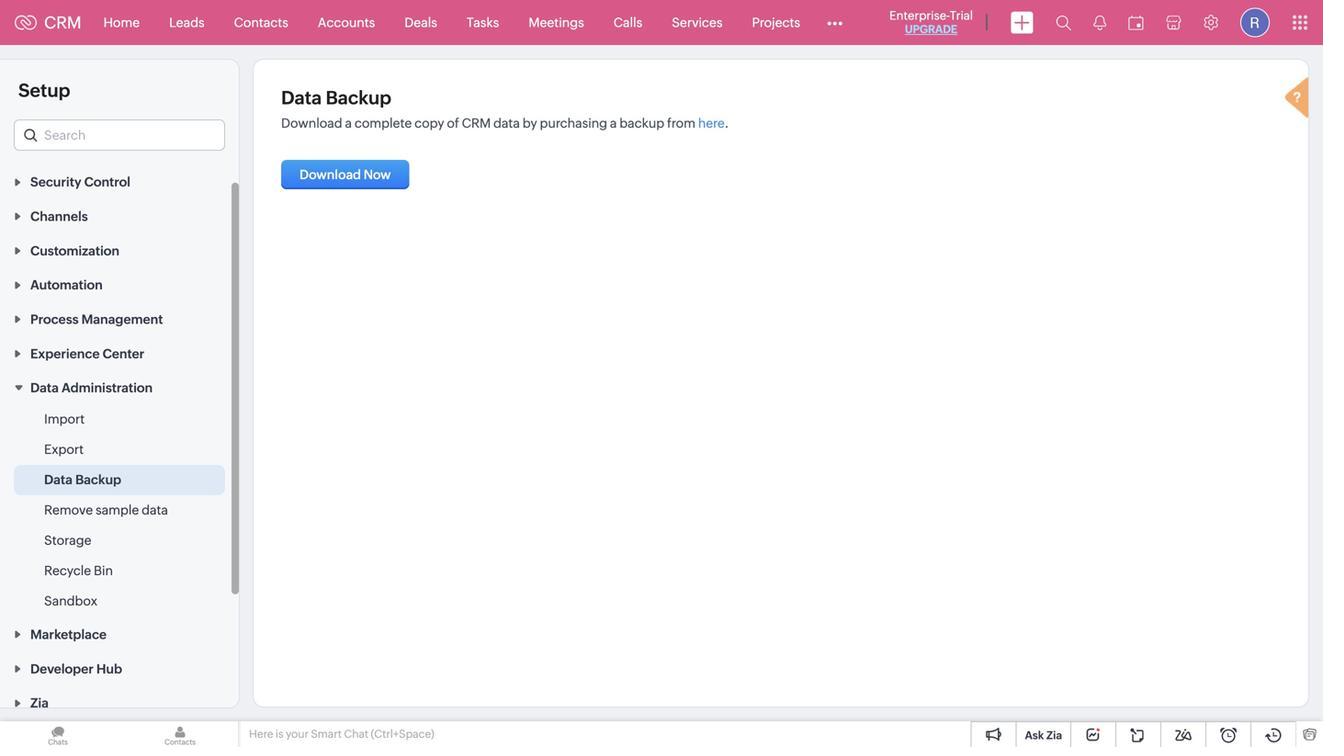 Task type: locate. For each thing, give the bounding box(es) containing it.
data right 'sample' at the left of page
[[142, 503, 168, 518]]

1 horizontal spatial backup
[[326, 87, 391, 108]]

1 vertical spatial data
[[30, 381, 59, 395]]

a left backup
[[610, 116, 617, 130]]

data backup up remove
[[44, 472, 121, 487]]

services link
[[657, 0, 737, 45]]

contacts
[[234, 15, 288, 30]]

leads link
[[154, 0, 219, 45]]

backup up remove sample data link
[[75, 472, 121, 487]]

zia
[[30, 696, 49, 710], [1047, 729, 1062, 742]]

crm right logo
[[44, 13, 81, 32]]

of
[[447, 116, 459, 130]]

data down contacts 'link'
[[281, 87, 322, 108]]

data backup up complete
[[281, 87, 391, 108]]

recycle bin link
[[44, 562, 113, 580]]

meetings
[[529, 15, 584, 30]]

data administration button
[[0, 370, 239, 404]]

experience center button
[[0, 336, 239, 370]]

0 vertical spatial data
[[281, 87, 322, 108]]

copy
[[414, 116, 444, 130]]

data backup
[[281, 87, 391, 108], [44, 472, 121, 487]]

center
[[103, 346, 144, 361]]

1 vertical spatial data backup
[[44, 472, 121, 487]]

search image
[[1056, 15, 1071, 30]]

recycle
[[44, 563, 91, 578]]

is
[[276, 728, 284, 740]]

profile image
[[1241, 8, 1270, 37]]

0 vertical spatial data
[[493, 116, 520, 130]]

ask
[[1025, 729, 1044, 742]]

export
[[44, 442, 84, 457]]

0 horizontal spatial crm
[[44, 13, 81, 32]]

data down export link
[[44, 472, 72, 487]]

zia up the 'chats' image
[[30, 696, 49, 710]]

Other Modules field
[[815, 8, 855, 37]]

calendar image
[[1128, 15, 1144, 30]]

1 vertical spatial download
[[300, 167, 361, 182]]

0 vertical spatial data backup
[[281, 87, 391, 108]]

complete
[[355, 116, 412, 130]]

zia right 'ask'
[[1047, 729, 1062, 742]]

download now button
[[281, 160, 409, 189]]

now
[[364, 167, 391, 182]]

sandbox
[[44, 594, 97, 608]]

remove sample data link
[[44, 501, 168, 519]]

backup up complete
[[326, 87, 391, 108]]

data up import link
[[30, 381, 59, 395]]

download
[[281, 116, 342, 130], [300, 167, 361, 182]]

download inside button
[[300, 167, 361, 182]]

data inside region
[[142, 503, 168, 518]]

your
[[286, 728, 309, 740]]

0 horizontal spatial data backup
[[44, 472, 121, 487]]

data backup link
[[44, 471, 121, 489]]

hub
[[96, 661, 122, 676]]

home link
[[89, 0, 154, 45]]

0 horizontal spatial zia
[[30, 696, 49, 710]]

ask zia
[[1025, 729, 1062, 742]]

security control
[[30, 175, 130, 189]]

0 horizontal spatial data
[[142, 503, 168, 518]]

download left now
[[300, 167, 361, 182]]

here
[[249, 728, 273, 740]]

calls link
[[599, 0, 657, 45]]

0 vertical spatial backup
[[326, 87, 391, 108]]

1 horizontal spatial data backup
[[281, 87, 391, 108]]

by
[[523, 116, 537, 130]]

crm right of at the left top
[[462, 116, 491, 130]]

a left complete
[[345, 116, 352, 130]]

data inside region
[[44, 472, 72, 487]]

accounts link
[[303, 0, 390, 45]]

recycle bin
[[44, 563, 113, 578]]

storage link
[[44, 531, 91, 550]]

1 horizontal spatial crm
[[462, 116, 491, 130]]

1 horizontal spatial a
[[610, 116, 617, 130]]

data
[[281, 87, 322, 108], [30, 381, 59, 395], [44, 472, 72, 487]]

control
[[84, 175, 130, 189]]

purchasing
[[540, 116, 607, 130]]

0 vertical spatial download
[[281, 116, 342, 130]]

1 a from the left
[[345, 116, 352, 130]]

signals element
[[1082, 0, 1117, 45]]

signals image
[[1093, 15, 1106, 30]]

developer
[[30, 661, 94, 676]]

leads
[[169, 15, 205, 30]]

import
[[44, 412, 85, 427]]

contacts link
[[219, 0, 303, 45]]

experience center
[[30, 346, 144, 361]]

data left by
[[493, 116, 520, 130]]

channels
[[30, 209, 88, 224]]

accounts
[[318, 15, 375, 30]]

data inside dropdown button
[[30, 381, 59, 395]]

.
[[725, 116, 729, 130]]

0 horizontal spatial a
[[345, 116, 352, 130]]

download for download a complete copy of crm data by purchasing a backup from here .
[[281, 116, 342, 130]]

bin
[[94, 563, 113, 578]]

tasks link
[[452, 0, 514, 45]]

here is your smart chat (ctrl+space)
[[249, 728, 434, 740]]

data
[[493, 116, 520, 130], [142, 503, 168, 518]]

chat
[[344, 728, 369, 740]]

2 a from the left
[[610, 116, 617, 130]]

smart
[[311, 728, 342, 740]]

Search text field
[[15, 120, 224, 150]]

2 vertical spatial data
[[44, 472, 72, 487]]

1 vertical spatial data
[[142, 503, 168, 518]]

0 vertical spatial crm
[[44, 13, 81, 32]]

customization button
[[0, 233, 239, 267]]

0 horizontal spatial backup
[[75, 472, 121, 487]]

0 vertical spatial zia
[[30, 696, 49, 710]]

from
[[667, 116, 696, 130]]

customization
[[30, 243, 119, 258]]

backup
[[326, 87, 391, 108], [75, 472, 121, 487]]

download for download now
[[300, 167, 361, 182]]

remove
[[44, 503, 93, 518]]

backup inside "data administration" region
[[75, 472, 121, 487]]

create menu element
[[1000, 0, 1045, 45]]

marketplace button
[[0, 617, 239, 651]]

download up download now button at the left of page
[[281, 116, 342, 130]]

1 horizontal spatial data
[[493, 116, 520, 130]]

search element
[[1045, 0, 1082, 45]]

1 vertical spatial backup
[[75, 472, 121, 487]]

a
[[345, 116, 352, 130], [610, 116, 617, 130]]

1 horizontal spatial zia
[[1047, 729, 1062, 742]]

None field
[[14, 119, 225, 151]]



Task type: describe. For each thing, give the bounding box(es) containing it.
here link
[[698, 116, 725, 130]]

sandbox link
[[44, 592, 97, 610]]

upgrade
[[905, 23, 958, 35]]

import link
[[44, 410, 85, 428]]

data backup inside "data administration" region
[[44, 472, 121, 487]]

marketplace
[[30, 627, 107, 642]]

projects link
[[737, 0, 815, 45]]

logo image
[[15, 15, 37, 30]]

process management
[[30, 312, 163, 327]]

sample
[[96, 503, 139, 518]]

export link
[[44, 440, 84, 459]]

tasks
[[467, 15, 499, 30]]

security
[[30, 175, 81, 189]]

management
[[81, 312, 163, 327]]

home
[[103, 15, 140, 30]]

process
[[30, 312, 79, 327]]

(ctrl+space)
[[371, 728, 434, 740]]

process management button
[[0, 302, 239, 336]]

developer hub
[[30, 661, 122, 676]]

storage
[[44, 533, 91, 548]]

automation
[[30, 278, 103, 292]]

automation button
[[0, 267, 239, 302]]

data administration
[[30, 381, 153, 395]]

profile element
[[1229, 0, 1281, 45]]

data administration region
[[0, 404, 239, 617]]

calls
[[614, 15, 643, 30]]

deals link
[[390, 0, 452, 45]]

trial
[[950, 9, 973, 23]]

zia inside 'dropdown button'
[[30, 696, 49, 710]]

download a complete copy of crm data by purchasing a backup from here .
[[281, 116, 729, 130]]

here
[[698, 116, 725, 130]]

download now
[[300, 167, 391, 182]]

help image
[[1281, 74, 1318, 124]]

data for "data administration" dropdown button
[[30, 381, 59, 395]]

backup
[[620, 116, 664, 130]]

projects
[[752, 15, 800, 30]]

enterprise-trial upgrade
[[889, 9, 973, 35]]

experience
[[30, 346, 100, 361]]

developer hub button
[[0, 651, 239, 685]]

meetings link
[[514, 0, 599, 45]]

crm link
[[15, 13, 81, 32]]

create menu image
[[1011, 11, 1034, 34]]

zia button
[[0, 685, 239, 720]]

channels button
[[0, 199, 239, 233]]

security control button
[[0, 164, 239, 199]]

setup
[[18, 80, 70, 101]]

deals
[[405, 15, 437, 30]]

remove sample data
[[44, 503, 168, 518]]

chats image
[[0, 721, 116, 747]]

1 vertical spatial zia
[[1047, 729, 1062, 742]]

1 vertical spatial crm
[[462, 116, 491, 130]]

enterprise-
[[889, 9, 950, 23]]

administration
[[62, 381, 153, 395]]

services
[[672, 15, 723, 30]]

data for data backup link
[[44, 472, 72, 487]]

contacts image
[[122, 721, 238, 747]]



Task type: vqa. For each thing, say whether or not it's contained in the screenshot.
Recycle Bin at the left of page
yes



